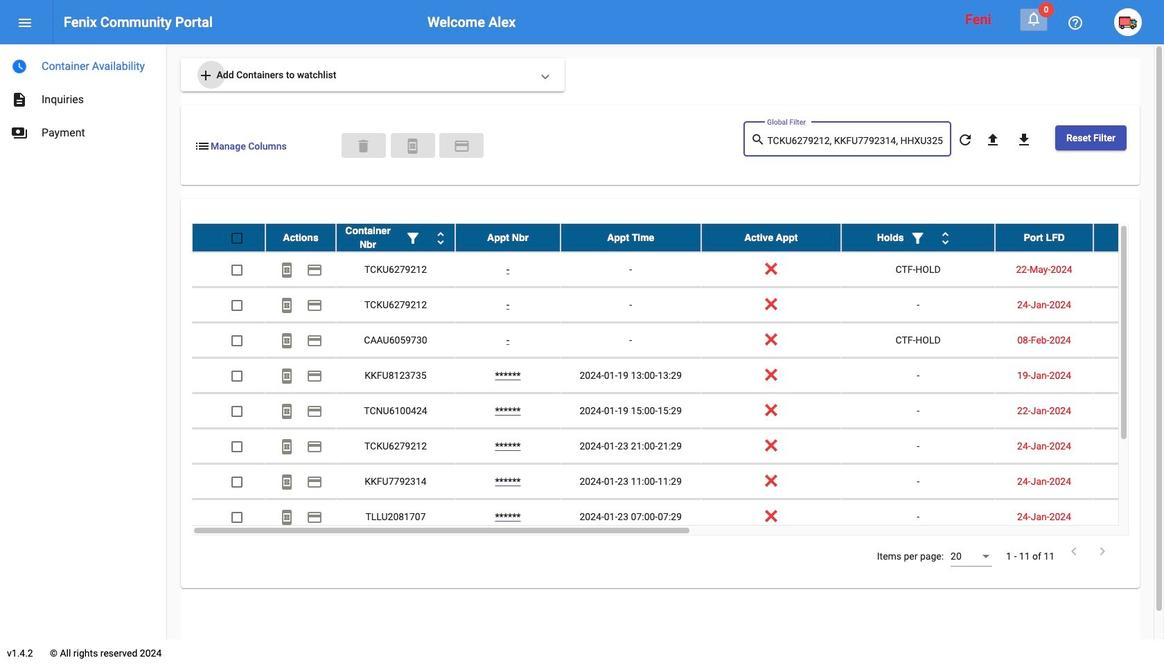 Task type: vqa. For each thing, say whether or not it's contained in the screenshot.
Holds
no



Task type: describe. For each thing, give the bounding box(es) containing it.
cell for 3rd row
[[1093, 288, 1164, 322]]

6 row from the top
[[192, 394, 1164, 429]]

delete image
[[355, 138, 372, 154]]

3 column header from the left
[[455, 224, 561, 252]]

cell for second row from the bottom
[[1093, 464, 1164, 499]]

2 column header from the left
[[336, 224, 455, 252]]

cell for ninth row
[[1093, 500, 1164, 534]]

cell for 3rd row from the bottom
[[1093, 429, 1164, 464]]

6 column header from the left
[[841, 224, 995, 252]]

8 row from the top
[[192, 464, 1164, 500]]



Task type: locate. For each thing, give the bounding box(es) containing it.
row
[[192, 224, 1164, 252], [192, 252, 1164, 288], [192, 288, 1164, 323], [192, 323, 1164, 358], [192, 358, 1164, 394], [192, 394, 1164, 429], [192, 429, 1164, 464], [192, 464, 1164, 500], [192, 500, 1164, 535]]

4 column header from the left
[[561, 224, 701, 252]]

4 cell from the top
[[1093, 358, 1164, 393]]

5 row from the top
[[192, 358, 1164, 394]]

1 cell from the top
[[1093, 252, 1164, 287]]

3 cell from the top
[[1093, 323, 1164, 358]]

9 row from the top
[[192, 500, 1164, 535]]

1 column header from the left
[[265, 224, 336, 252]]

cell for 4th row from the top
[[1093, 323, 1164, 358]]

5 column header from the left
[[701, 224, 841, 252]]

3 row from the top
[[192, 288, 1164, 323]]

2 row from the top
[[192, 252, 1164, 288]]

column header
[[265, 224, 336, 252], [336, 224, 455, 252], [455, 224, 561, 252], [561, 224, 701, 252], [701, 224, 841, 252], [841, 224, 995, 252], [995, 224, 1093, 252], [1093, 224, 1164, 252]]

cell for fifth row from the top of the page
[[1093, 358, 1164, 393]]

6 cell from the top
[[1093, 429, 1164, 464]]

navigation
[[0, 44, 166, 150]]

2 cell from the top
[[1093, 288, 1164, 322]]

Global Watchlist Filter field
[[767, 136, 944, 147]]

no color image
[[1067, 15, 1084, 31], [197, 67, 214, 84], [11, 125, 28, 141], [751, 131, 767, 148], [957, 132, 973, 148], [985, 132, 1001, 148], [194, 138, 211, 154], [405, 230, 421, 247], [432, 230, 449, 247], [279, 333, 295, 349], [306, 333, 323, 349], [279, 368, 295, 385], [279, 404, 295, 420], [306, 404, 323, 420], [279, 439, 295, 455], [306, 474, 323, 491], [306, 510, 323, 526], [1066, 543, 1082, 560]]

7 column header from the left
[[995, 224, 1093, 252]]

no color image
[[1025, 10, 1042, 27], [17, 15, 33, 31], [11, 58, 28, 75], [11, 91, 28, 108], [1016, 132, 1032, 148], [404, 138, 421, 154], [453, 138, 470, 154], [909, 230, 926, 247], [937, 230, 954, 247], [279, 262, 295, 279], [306, 262, 323, 279], [279, 297, 295, 314], [306, 297, 323, 314], [306, 368, 323, 385], [306, 439, 323, 455], [279, 474, 295, 491], [279, 510, 295, 526], [1094, 543, 1111, 560]]

7 row from the top
[[192, 429, 1164, 464]]

5 cell from the top
[[1093, 394, 1164, 428]]

cell for eighth row from the bottom of the page
[[1093, 252, 1164, 287]]

8 cell from the top
[[1093, 500, 1164, 534]]

8 column header from the left
[[1093, 224, 1164, 252]]

cell
[[1093, 252, 1164, 287], [1093, 288, 1164, 322], [1093, 323, 1164, 358], [1093, 358, 1164, 393], [1093, 394, 1164, 428], [1093, 429, 1164, 464], [1093, 464, 1164, 499], [1093, 500, 1164, 534]]

grid
[[192, 224, 1164, 536]]

4 row from the top
[[192, 323, 1164, 358]]

cell for 4th row from the bottom of the page
[[1093, 394, 1164, 428]]

1 row from the top
[[192, 224, 1164, 252]]

7 cell from the top
[[1093, 464, 1164, 499]]



